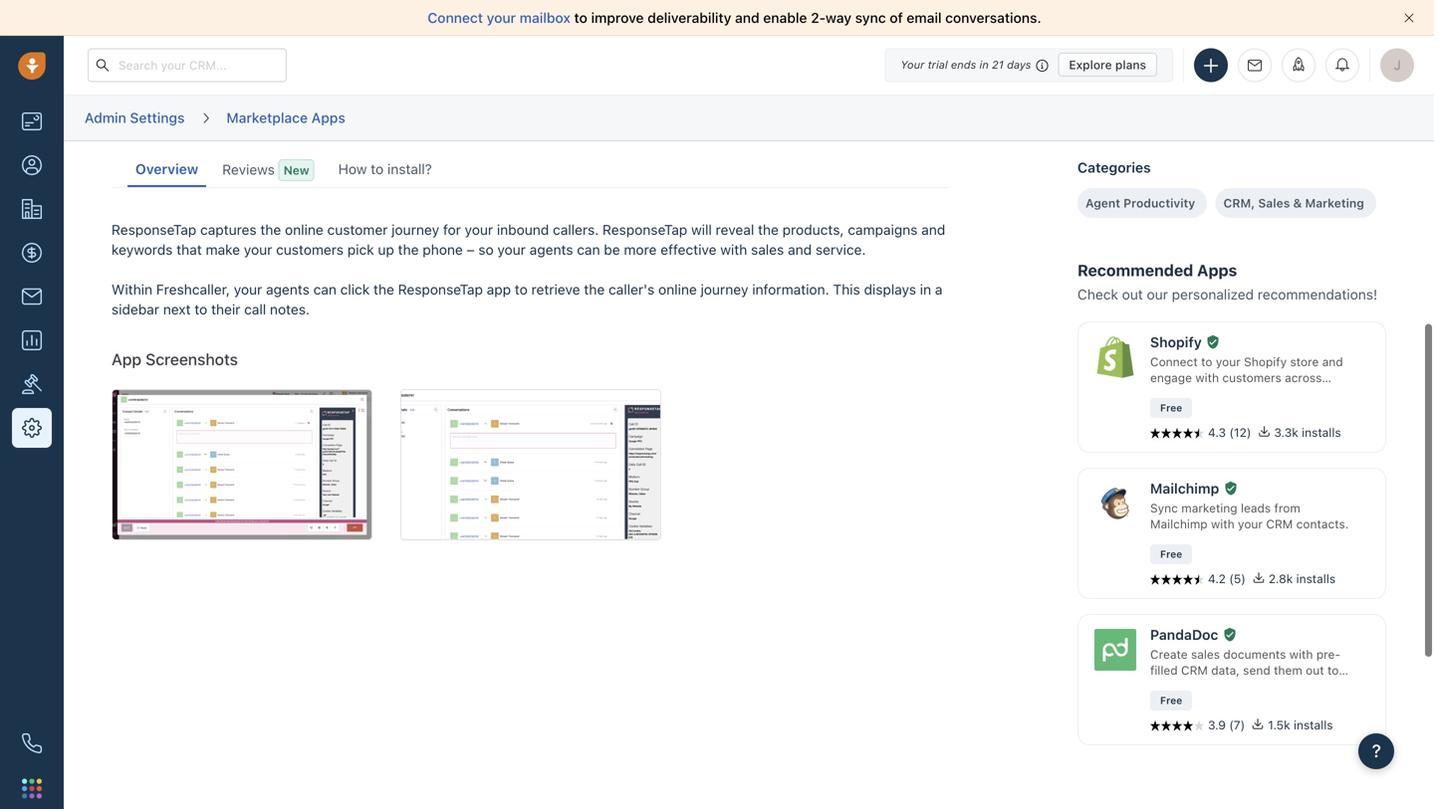 Task type: vqa. For each thing, say whether or not it's contained in the screenshot.
The Of
yes



Task type: describe. For each thing, give the bounding box(es) containing it.
to
[[574, 9, 587, 26]]

send email image
[[1248, 59, 1262, 72]]

2-
[[811, 9, 826, 26]]

marketplace apps link
[[225, 102, 346, 134]]

properties image
[[22, 374, 42, 394]]

admin settings
[[85, 109, 185, 126]]

way
[[826, 9, 852, 26]]

connect your mailbox to improve deliverability and enable 2-way sync of email conversations.
[[428, 9, 1041, 26]]

phone element
[[12, 724, 52, 764]]

days
[[1007, 58, 1031, 71]]

21
[[992, 58, 1004, 71]]

and
[[735, 9, 760, 26]]

connect your mailbox link
[[428, 9, 574, 26]]

explore plans
[[1069, 58, 1146, 72]]

settings
[[130, 109, 185, 126]]

mailbox
[[520, 9, 571, 26]]

improve
[[591, 9, 644, 26]]

of
[[890, 9, 903, 26]]

sync
[[855, 9, 886, 26]]



Task type: locate. For each thing, give the bounding box(es) containing it.
ends
[[951, 58, 976, 71]]

close image
[[1404, 13, 1414, 23]]

freshworks switcher image
[[22, 779, 42, 799]]

deliverability
[[647, 9, 731, 26]]

email
[[907, 9, 942, 26]]

plans
[[1115, 58, 1146, 72]]

marketplace apps
[[226, 109, 345, 126]]

explore plans link
[[1058, 53, 1157, 77]]

your
[[901, 58, 925, 71]]

Search your CRM... text field
[[88, 48, 287, 82]]

connect
[[428, 9, 483, 26]]

trial
[[928, 58, 948, 71]]

your trial ends in 21 days
[[901, 58, 1031, 71]]

marketplace
[[226, 109, 308, 126]]

explore
[[1069, 58, 1112, 72]]

phone image
[[22, 734, 42, 754]]

conversations.
[[945, 9, 1041, 26]]

what's new image
[[1292, 57, 1306, 71]]

in
[[980, 58, 989, 71]]

admin
[[85, 109, 126, 126]]

your
[[487, 9, 516, 26]]

admin settings link
[[84, 102, 186, 134]]

apps
[[311, 109, 345, 126]]

enable
[[763, 9, 807, 26]]



